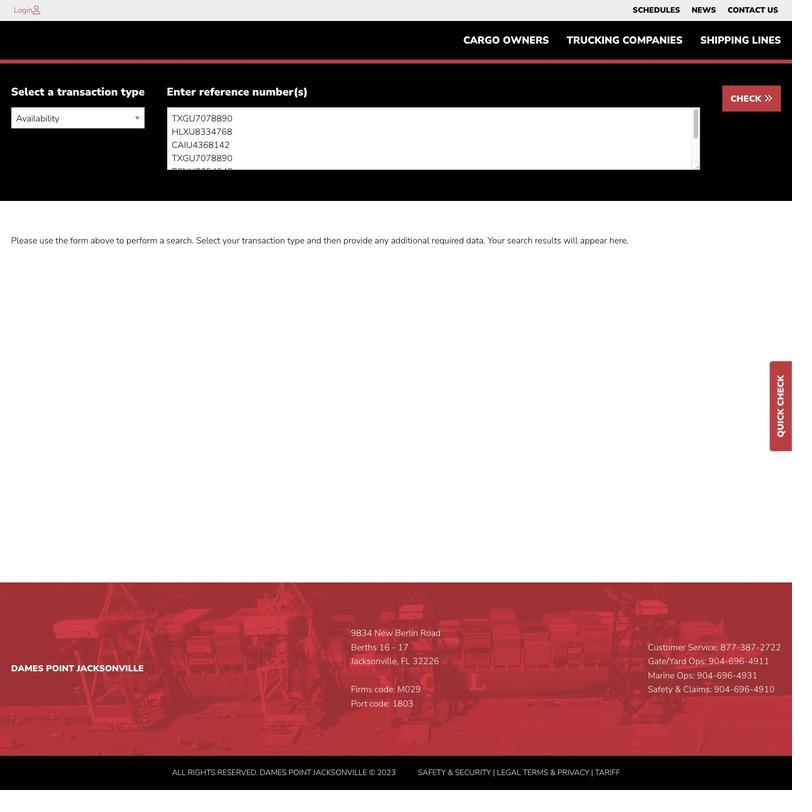 Task type: describe. For each thing, give the bounding box(es) containing it.
1 vertical spatial 696-
[[717, 670, 736, 683]]

privacy
[[557, 768, 589, 779]]

m029
[[397, 685, 421, 697]]

firms code:  m029 port code:  1803
[[351, 685, 421, 711]]

rights
[[188, 768, 215, 779]]

berlin
[[395, 628, 418, 640]]

0 vertical spatial ops:
[[689, 656, 707, 668]]

please use the form above to perform a search. select your transaction type and then provide any additional required data. your search results will appear here.
[[11, 235, 629, 247]]

check inside quick check link
[[775, 375, 787, 406]]

firms
[[351, 685, 372, 697]]

1 vertical spatial type
[[287, 235, 305, 247]]

1 vertical spatial code:
[[370, 699, 390, 711]]

877-
[[721, 642, 740, 654]]

form
[[70, 235, 88, 247]]

trucking companies link
[[558, 29, 691, 52]]

1 vertical spatial 904-
[[697, 670, 717, 683]]

jacksonville,
[[351, 656, 399, 668]]

terms
[[523, 768, 548, 779]]

lines
[[752, 34, 781, 47]]

32226
[[413, 656, 439, 668]]

claims:
[[683, 685, 712, 697]]

the
[[55, 235, 68, 247]]

tariff
[[595, 768, 620, 779]]

your
[[488, 235, 505, 247]]

0 vertical spatial jacksonville
[[77, 663, 144, 675]]

387-
[[740, 642, 760, 654]]

customer service: 877-387-2722 gate/yard ops: 904-696-4911 marine ops: 904-696-4931 safety & claims: 904-696-4910
[[648, 642, 781, 697]]

additional
[[391, 235, 430, 247]]

cargo
[[463, 34, 500, 47]]

1 | from the left
[[493, 768, 495, 779]]

2 vertical spatial 904-
[[714, 685, 734, 697]]

login link
[[14, 5, 33, 15]]

schedules
[[633, 5, 680, 15]]

use
[[39, 235, 53, 247]]

contact us link
[[728, 3, 778, 18]]

companies
[[622, 34, 683, 47]]

shipping lines
[[700, 34, 781, 47]]

enter
[[167, 85, 196, 100]]

number(s)
[[252, 85, 308, 100]]

0 vertical spatial 904-
[[709, 656, 728, 668]]

port
[[351, 699, 367, 711]]

here.
[[609, 235, 629, 247]]

security
[[455, 768, 491, 779]]

your
[[222, 235, 240, 247]]

0 vertical spatial code:
[[375, 685, 395, 697]]

select a transaction type
[[11, 85, 145, 100]]

service:
[[688, 642, 718, 654]]

1 horizontal spatial &
[[550, 768, 556, 779]]

results
[[535, 235, 561, 247]]

0 horizontal spatial type
[[121, 85, 145, 100]]

safety & security link
[[418, 768, 491, 779]]

all
[[172, 768, 186, 779]]

safety inside customer service: 877-387-2722 gate/yard ops: 904-696-4911 marine ops: 904-696-4931 safety & claims: 904-696-4910
[[648, 685, 673, 697]]

0 horizontal spatial point
[[46, 663, 74, 675]]

reference
[[199, 85, 249, 100]]

safety & security | legal terms & privacy | tariff
[[418, 768, 620, 779]]

trucking companies
[[567, 34, 683, 47]]

cargo owners link
[[454, 29, 558, 52]]

2 vertical spatial 696-
[[734, 685, 753, 697]]

& inside customer service: 877-387-2722 gate/yard ops: 904-696-4911 marine ops: 904-696-4931 safety & claims: 904-696-4910
[[675, 685, 681, 697]]

then
[[324, 235, 341, 247]]

1 vertical spatial ops:
[[677, 670, 695, 683]]

to
[[116, 235, 124, 247]]

news
[[692, 5, 716, 15]]

check inside check button
[[731, 93, 764, 105]]

contact
[[728, 5, 765, 15]]

0 vertical spatial a
[[48, 85, 54, 100]]

search
[[507, 235, 533, 247]]

all rights reserved. dames point jacksonville © 2023
[[172, 768, 396, 779]]

17
[[398, 642, 409, 654]]

new
[[374, 628, 393, 640]]

gate/yard
[[648, 656, 686, 668]]

1 vertical spatial safety
[[418, 768, 446, 779]]



Task type: locate. For each thing, give the bounding box(es) containing it.
code: right port at the bottom left
[[370, 699, 390, 711]]

dames point jacksonville
[[11, 663, 144, 675]]

menu bar
[[627, 3, 784, 18], [454, 29, 790, 52]]

0 vertical spatial 696-
[[728, 656, 748, 668]]

quick check link
[[770, 362, 792, 452]]

data.
[[466, 235, 485, 247]]

4910
[[753, 685, 775, 697]]

quick check
[[775, 375, 787, 438]]

0 vertical spatial select
[[11, 85, 44, 100]]

1 vertical spatial menu bar
[[454, 29, 790, 52]]

us
[[767, 5, 778, 15]]

1 horizontal spatial a
[[160, 235, 164, 247]]

1 horizontal spatial select
[[196, 235, 220, 247]]

0 horizontal spatial |
[[493, 768, 495, 779]]

tariff link
[[595, 768, 620, 779]]

news link
[[692, 3, 716, 18]]

©
[[369, 768, 375, 779]]

safety down marine
[[648, 685, 673, 697]]

904- right claims:
[[714, 685, 734, 697]]

16
[[379, 642, 390, 654]]

1 horizontal spatial point
[[289, 768, 311, 779]]

menu bar down schedules link
[[454, 29, 790, 52]]

0 horizontal spatial a
[[48, 85, 54, 100]]

search.
[[166, 235, 194, 247]]

904- down 877-
[[709, 656, 728, 668]]

0 horizontal spatial check
[[731, 93, 764, 105]]

696-
[[728, 656, 748, 668], [717, 670, 736, 683], [734, 685, 753, 697]]

a
[[48, 85, 54, 100], [160, 235, 164, 247]]

cargo owners
[[463, 34, 549, 47]]

above
[[91, 235, 114, 247]]

1 vertical spatial select
[[196, 235, 220, 247]]

schedules link
[[633, 3, 680, 18]]

menu bar containing cargo owners
[[454, 29, 790, 52]]

1 vertical spatial transaction
[[242, 235, 285, 247]]

dames
[[11, 663, 44, 675], [260, 768, 287, 779]]

0 vertical spatial transaction
[[57, 85, 118, 100]]

1 horizontal spatial jacksonville
[[313, 768, 367, 779]]

required
[[432, 235, 464, 247]]

2023
[[377, 768, 396, 779]]

&
[[675, 685, 681, 697], [448, 768, 453, 779], [550, 768, 556, 779]]

type left enter
[[121, 85, 145, 100]]

2722
[[760, 642, 781, 654]]

road
[[420, 628, 441, 640]]

|
[[493, 768, 495, 779], [591, 768, 593, 779]]

0 vertical spatial menu bar
[[627, 3, 784, 18]]

0 vertical spatial type
[[121, 85, 145, 100]]

Enter reference number(s) text field
[[167, 107, 700, 170]]

1 horizontal spatial type
[[287, 235, 305, 247]]

2 | from the left
[[591, 768, 593, 779]]

1 vertical spatial point
[[289, 768, 311, 779]]

trucking
[[567, 34, 620, 47]]

& left claims:
[[675, 685, 681, 697]]

enter reference number(s)
[[167, 85, 308, 100]]

0 horizontal spatial safety
[[418, 768, 446, 779]]

berths
[[351, 642, 377, 654]]

ops: down service: on the right of page
[[689, 656, 707, 668]]

9834
[[351, 628, 372, 640]]

4911
[[748, 656, 769, 668]]

shipping lines link
[[691, 29, 790, 52]]

legal terms & privacy link
[[497, 768, 589, 779]]

contact us
[[728, 5, 778, 15]]

0 horizontal spatial select
[[11, 85, 44, 100]]

0 vertical spatial point
[[46, 663, 74, 675]]

1 horizontal spatial |
[[591, 768, 593, 779]]

and
[[307, 235, 321, 247]]

will
[[564, 235, 578, 247]]

904-
[[709, 656, 728, 668], [697, 670, 717, 683], [714, 685, 734, 697]]

9834 new berlin road berths 16 - 17 jacksonville, fl 32226
[[351, 628, 441, 668]]

0 vertical spatial check
[[731, 93, 764, 105]]

904- up claims:
[[697, 670, 717, 683]]

0 vertical spatial dames
[[11, 663, 44, 675]]

ops: up claims:
[[677, 670, 695, 683]]

& right the 'terms'
[[550, 768, 556, 779]]

quick
[[775, 409, 787, 438]]

2 horizontal spatial &
[[675, 685, 681, 697]]

menu bar up shipping
[[627, 3, 784, 18]]

select
[[11, 85, 44, 100], [196, 235, 220, 247]]

1 horizontal spatial safety
[[648, 685, 673, 697]]

owners
[[503, 34, 549, 47]]

footer containing 9834 new berlin road
[[0, 583, 792, 791]]

login
[[14, 5, 33, 15]]

check
[[731, 93, 764, 105], [775, 375, 787, 406]]

code: up 1803
[[375, 685, 395, 697]]

1 vertical spatial check
[[775, 375, 787, 406]]

1 horizontal spatial dames
[[260, 768, 287, 779]]

perform
[[126, 235, 157, 247]]

0 horizontal spatial dames
[[11, 663, 44, 675]]

footer
[[0, 583, 792, 791]]

1 vertical spatial dames
[[260, 768, 287, 779]]

safety left security
[[418, 768, 446, 779]]

| left the tariff
[[591, 768, 593, 779]]

user image
[[33, 6, 40, 14]]

please
[[11, 235, 37, 247]]

1 vertical spatial jacksonville
[[313, 768, 367, 779]]

appear
[[580, 235, 607, 247]]

fl
[[401, 656, 410, 668]]

0 horizontal spatial jacksonville
[[77, 663, 144, 675]]

type left and
[[287, 235, 305, 247]]

0 vertical spatial safety
[[648, 685, 673, 697]]

4931
[[736, 670, 758, 683]]

reserved.
[[217, 768, 258, 779]]

1 horizontal spatial transaction
[[242, 235, 285, 247]]

shipping
[[700, 34, 749, 47]]

check button
[[722, 86, 781, 112]]

ops:
[[689, 656, 707, 668], [677, 670, 695, 683]]

1803
[[392, 699, 414, 711]]

safety
[[648, 685, 673, 697], [418, 768, 446, 779]]

1 horizontal spatial check
[[775, 375, 787, 406]]

code:
[[375, 685, 395, 697], [370, 699, 390, 711]]

& left security
[[448, 768, 453, 779]]

0 horizontal spatial &
[[448, 768, 453, 779]]

point
[[46, 663, 74, 675], [289, 768, 311, 779]]

angle double right image
[[764, 94, 773, 103]]

provide
[[343, 235, 372, 247]]

any
[[375, 235, 389, 247]]

-
[[392, 642, 396, 654]]

menu bar containing schedules
[[627, 3, 784, 18]]

0 horizontal spatial transaction
[[57, 85, 118, 100]]

| left legal
[[493, 768, 495, 779]]

1 vertical spatial a
[[160, 235, 164, 247]]

legal
[[497, 768, 521, 779]]

customer
[[648, 642, 686, 654]]

marine
[[648, 670, 675, 683]]



